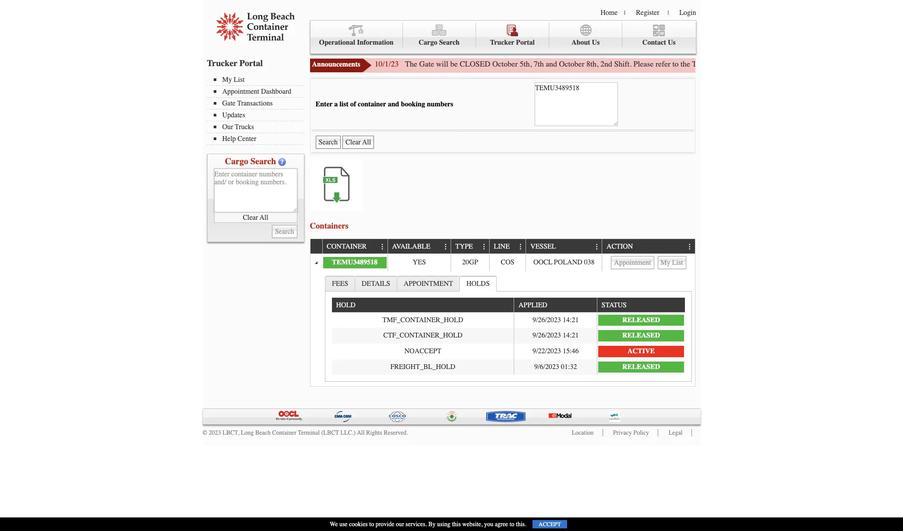 Task type: vqa. For each thing, say whether or not it's contained in the screenshot.
the Info
no



Task type: locate. For each thing, give the bounding box(es) containing it.
released cell down status link
[[597, 313, 685, 328]]

privacy policy
[[614, 429, 649, 437]]

9/26/2023 14:21
[[533, 316, 579, 324], [533, 332, 579, 340]]

released for ctf_container_hold
[[623, 332, 660, 340]]

2 released from the top
[[623, 332, 660, 340]]

cargo
[[419, 39, 438, 46], [225, 156, 248, 167]]

line column header
[[489, 239, 526, 254]]

9/26/2023 14:21 cell down applied link
[[514, 313, 597, 328]]

temu3489518 cell
[[322, 254, 388, 272]]

0 horizontal spatial the
[[681, 59, 691, 69]]

1 horizontal spatial trucker
[[490, 39, 515, 46]]

portal
[[516, 39, 535, 46], [240, 58, 263, 68]]

fees tab
[[325, 276, 355, 291]]

0 horizontal spatial menu bar
[[207, 75, 308, 145]]

trucker inside menu bar
[[490, 39, 515, 46]]

14:21 for tmf_container_hold
[[563, 316, 579, 324]]

gate up updates
[[222, 99, 236, 107]]

fees
[[332, 280, 349, 288]]

operational information
[[319, 39, 394, 46]]

1 vertical spatial trucker portal
[[207, 58, 263, 68]]

action column header
[[602, 239, 695, 254]]

search inside 'link'
[[439, 39, 460, 46]]

9/22/2023 15:46 cell
[[514, 344, 597, 360]]

10/1/23 the gate will be closed october 5th, 7th and october 8th, 2nd shift. please refer to the truck gate hours web page for further gate details for the week.
[[375, 59, 897, 69]]

gate
[[818, 59, 831, 69]]

grid containing hold
[[332, 298, 685, 375]]

of
[[350, 100, 356, 108]]

1 released cell from the top
[[597, 313, 685, 328]]

edit column settings image inside action column header
[[687, 244, 694, 251]]

0 vertical spatial cargo
[[419, 39, 438, 46]]

0 vertical spatial cargo search
[[419, 39, 460, 46]]

0 vertical spatial search
[[439, 39, 460, 46]]

for right details at the top of the page
[[855, 59, 865, 69]]

numbers
[[427, 100, 454, 108]]

0 vertical spatial 14:21
[[563, 316, 579, 324]]

1 horizontal spatial us
[[668, 39, 676, 46]]

3 released cell from the top
[[597, 360, 685, 375]]

2 9/26/2023 14:21 from the top
[[533, 332, 579, 340]]

october left 8th,
[[559, 59, 585, 69]]

9/26/2023 14:21 cell up 9/22/2023 15:46
[[514, 328, 597, 344]]

edit column settings image inside type column header
[[481, 244, 488, 251]]

0 horizontal spatial |
[[625, 9, 626, 17]]

reserved.
[[384, 429, 408, 437]]

all right llc.)
[[357, 429, 365, 437]]

my list appointment dashboard gate transactions updates our trucks help center
[[222, 76, 292, 143]]

for right page on the right
[[783, 59, 792, 69]]

edit column settings image inside container column header
[[379, 244, 386, 251]]

0 horizontal spatial portal
[[240, 58, 263, 68]]

list
[[340, 100, 349, 108]]

portal inside trucker portal link
[[516, 39, 535, 46]]

0 vertical spatial trucker
[[490, 39, 515, 46]]

edit column settings image for container
[[379, 244, 386, 251]]

tree grid containing container
[[310, 239, 695, 386]]

cargo up the will
[[419, 39, 438, 46]]

register link
[[636, 9, 660, 17]]

1 october from the left
[[493, 59, 518, 69]]

0 horizontal spatial all
[[260, 214, 268, 222]]

row containing tmf_container_hold
[[332, 313, 685, 328]]

5 edit column settings image from the left
[[594, 244, 601, 251]]

lbct,
[[223, 429, 239, 437]]

None submit
[[316, 136, 341, 149], [272, 225, 297, 238], [316, 136, 341, 149], [272, 225, 297, 238]]

9/22/2023 15:46
[[533, 347, 579, 355]]

search up be
[[439, 39, 460, 46]]

9/26/2023 14:21 up 9/22/2023 15:46
[[533, 332, 579, 340]]

gate right truck
[[713, 59, 728, 69]]

0 horizontal spatial us
[[592, 39, 600, 46]]

9/26/2023 14:21 cell
[[514, 313, 597, 328], [514, 328, 597, 344]]

2 9/26/2023 14:21 cell from the top
[[514, 328, 597, 344]]

row group
[[310, 254, 695, 386], [332, 313, 685, 375]]

| left login
[[668, 9, 669, 17]]

released cell
[[597, 313, 685, 328], [597, 328, 685, 344], [597, 360, 685, 375]]

applied link
[[519, 298, 552, 312]]

released for tmf_container_hold
[[623, 316, 660, 324]]

us right about
[[592, 39, 600, 46]]

0 horizontal spatial cargo
[[225, 156, 248, 167]]

released cell for freight_bl_hold
[[597, 360, 685, 375]]

trucker up closed
[[490, 39, 515, 46]]

6 edit column settings image from the left
[[687, 244, 694, 251]]

1 vertical spatial 14:21
[[563, 332, 579, 340]]

| right home
[[625, 9, 626, 17]]

cargo search up the will
[[419, 39, 460, 46]]

and left booking
[[388, 100, 399, 108]]

center
[[238, 135, 256, 143]]

tab list
[[323, 274, 694, 384]]

hold link
[[336, 298, 360, 312]]

1 horizontal spatial gate
[[419, 59, 434, 69]]

operational information link
[[310, 23, 403, 48]]

we use cookies to provide our services. by using this website, you agree to this.
[[330, 521, 527, 528]]

container
[[272, 429, 297, 437]]

0 vertical spatial and
[[546, 59, 557, 69]]

2 released cell from the top
[[597, 328, 685, 344]]

14:21 for ctf_container_hold
[[563, 332, 579, 340]]

0 vertical spatial menu bar
[[310, 20, 697, 54]]

1 edit column settings image from the left
[[379, 244, 386, 251]]

details tab
[[355, 276, 397, 291]]

contact
[[643, 39, 667, 46]]

cell
[[602, 254, 695, 272]]

enter
[[316, 100, 333, 108]]

1 vertical spatial 9/26/2023 14:21
[[533, 332, 579, 340]]

portal up my list 'link'
[[240, 58, 263, 68]]

1 9/26/2023 14:21 from the top
[[533, 316, 579, 324]]

1 9/26/2023 from the top
[[533, 316, 561, 324]]

9/26/2023 up the 9/22/2023
[[533, 332, 561, 340]]

2 the from the left
[[867, 59, 876, 69]]

legal link
[[669, 429, 683, 437]]

this
[[452, 521, 461, 528]]

cargo search down center
[[225, 156, 276, 167]]

8th,
[[587, 59, 599, 69]]

2 vertical spatial released
[[623, 363, 660, 371]]

to
[[673, 59, 679, 69], [370, 521, 374, 528], [510, 521, 515, 528]]

row containing ctf_container_hold
[[332, 328, 685, 344]]

yes cell
[[388, 254, 451, 272]]

status
[[602, 302, 627, 310]]

1 horizontal spatial |
[[668, 9, 669, 17]]

0 horizontal spatial gate
[[222, 99, 236, 107]]

0 horizontal spatial cargo search
[[225, 156, 276, 167]]

row
[[310, 239, 695, 254], [310, 254, 695, 272], [332, 298, 685, 313], [332, 313, 685, 328], [332, 328, 685, 344], [332, 344, 685, 360], [332, 360, 685, 375]]

0 vertical spatial portal
[[516, 39, 535, 46]]

1 vertical spatial menu bar
[[207, 75, 308, 145]]

the left truck
[[681, 59, 691, 69]]

2 edit column settings image from the left
[[443, 244, 450, 251]]

0 horizontal spatial trucker
[[207, 58, 237, 68]]

1 vertical spatial and
[[388, 100, 399, 108]]

grid
[[332, 298, 685, 375]]

clear all
[[243, 214, 268, 222]]

please
[[634, 59, 654, 69]]

01:32
[[561, 363, 577, 371]]

1 horizontal spatial cargo search
[[419, 39, 460, 46]]

None button
[[343, 136, 374, 149], [611, 256, 655, 269], [658, 256, 687, 269], [343, 136, 374, 149], [611, 256, 655, 269], [658, 256, 687, 269]]

the left "week."
[[867, 59, 876, 69]]

appointment
[[404, 280, 453, 288]]

holds
[[467, 280, 490, 288]]

trucker portal up 5th,
[[490, 39, 535, 46]]

accept
[[539, 521, 561, 528]]

9/26/2023 for tmf_container_hold
[[533, 316, 561, 324]]

released down status link
[[623, 316, 660, 324]]

1 horizontal spatial to
[[510, 521, 515, 528]]

tree grid
[[310, 239, 695, 386]]

freight_bl_hold
[[391, 363, 456, 371]]

freight_bl_hold cell
[[332, 360, 514, 375]]

edit column settings image inside available column header
[[443, 244, 450, 251]]

home
[[601, 9, 618, 17]]

search down help center link
[[251, 156, 276, 167]]

0 vertical spatial 9/26/2023
[[533, 316, 561, 324]]

trucker portal up list
[[207, 58, 263, 68]]

cargo down help
[[225, 156, 248, 167]]

1 horizontal spatial for
[[855, 59, 865, 69]]

terminal
[[298, 429, 320, 437]]

gate inside my list appointment dashboard gate transactions updates our trucks help center
[[222, 99, 236, 107]]

to right the refer
[[673, 59, 679, 69]]

released cell up active
[[597, 328, 685, 344]]

released cell down active
[[597, 360, 685, 375]]

edit column settings image
[[379, 244, 386, 251], [443, 244, 450, 251], [481, 244, 488, 251], [518, 244, 525, 251], [594, 244, 601, 251], [687, 244, 694, 251]]

1 horizontal spatial cargo
[[419, 39, 438, 46]]

2 9/26/2023 from the top
[[533, 332, 561, 340]]

line link
[[494, 239, 514, 254]]

1 released from the top
[[623, 316, 660, 324]]

applied
[[519, 302, 548, 310]]

to left this.
[[510, 521, 515, 528]]

1 horizontal spatial menu bar
[[310, 20, 697, 54]]

truck
[[693, 59, 711, 69]]

1 us from the left
[[592, 39, 600, 46]]

0 horizontal spatial for
[[783, 59, 792, 69]]

released cell for ctf_container_hold
[[597, 328, 685, 344]]

clear all button
[[214, 213, 297, 223]]

use
[[340, 521, 348, 528]]

booking
[[401, 100, 425, 108]]

yes
[[413, 259, 426, 266]]

menu bar
[[310, 20, 697, 54], [207, 75, 308, 145]]

be
[[451, 59, 458, 69]]

edit column settings image inside "vessel" column header
[[594, 244, 601, 251]]

the
[[405, 59, 417, 69]]

1 horizontal spatial october
[[559, 59, 585, 69]]

tab list containing fees
[[323, 274, 694, 384]]

15:46
[[563, 347, 579, 355]]

home link
[[601, 9, 618, 17]]

0 vertical spatial 9/26/2023 14:21
[[533, 316, 579, 324]]

1 horizontal spatial trucker portal
[[490, 39, 535, 46]]

2 | from the left
[[668, 9, 669, 17]]

october left 5th,
[[493, 59, 518, 69]]

updates
[[222, 111, 245, 119]]

gate transactions link
[[214, 99, 303, 107]]

rights
[[366, 429, 382, 437]]

1 vertical spatial trucker
[[207, 58, 237, 68]]

1 horizontal spatial and
[[546, 59, 557, 69]]

0 vertical spatial released
[[623, 316, 660, 324]]

and right '7th'
[[546, 59, 557, 69]]

about us link
[[550, 23, 623, 48]]

updates link
[[214, 111, 303, 119]]

cargo search
[[419, 39, 460, 46], [225, 156, 276, 167]]

3 released from the top
[[623, 363, 660, 371]]

gate
[[419, 59, 434, 69], [713, 59, 728, 69], [222, 99, 236, 107]]

1 14:21 from the top
[[563, 316, 579, 324]]

1 vertical spatial released
[[623, 332, 660, 340]]

0 vertical spatial all
[[260, 214, 268, 222]]

© 2023 lbct, long beach container terminal (lbct llc.) all rights reserved.
[[203, 429, 408, 437]]

2 for from the left
[[855, 59, 865, 69]]

all right the clear
[[260, 214, 268, 222]]

1 horizontal spatial search
[[439, 39, 460, 46]]

edit column settings image inside 'line' column header
[[518, 244, 525, 251]]

7th
[[534, 59, 544, 69]]

further
[[794, 59, 816, 69]]

1 horizontal spatial portal
[[516, 39, 535, 46]]

appointment tab
[[397, 276, 460, 291]]

1 for from the left
[[783, 59, 792, 69]]

1 horizontal spatial all
[[357, 429, 365, 437]]

0 horizontal spatial search
[[251, 156, 276, 167]]

1 horizontal spatial the
[[867, 59, 876, 69]]

location link
[[572, 429, 594, 437]]

9/26/2023 for ctf_container_hold
[[533, 332, 561, 340]]

2 14:21 from the top
[[563, 332, 579, 340]]

row containing noaccept
[[332, 344, 685, 360]]

trucker up my at top
[[207, 58, 237, 68]]

9/26/2023 14:21 down applied link
[[533, 316, 579, 324]]

policy
[[634, 429, 649, 437]]

help center link
[[214, 135, 303, 143]]

5th,
[[520, 59, 532, 69]]

0 horizontal spatial october
[[493, 59, 518, 69]]

4 edit column settings image from the left
[[518, 244, 525, 251]]

0 vertical spatial trucker portal
[[490, 39, 535, 46]]

trucks
[[235, 123, 254, 131]]

1 vertical spatial 9/26/2023
[[533, 332, 561, 340]]

14:21
[[563, 316, 579, 324], [563, 332, 579, 340]]

menu bar containing my list
[[207, 75, 308, 145]]

released down active cell
[[623, 363, 660, 371]]

2 horizontal spatial to
[[673, 59, 679, 69]]

portal up 5th,
[[516, 39, 535, 46]]

type column header
[[451, 239, 489, 254]]

gate right the
[[419, 59, 434, 69]]

2 us from the left
[[668, 39, 676, 46]]

3 edit column settings image from the left
[[481, 244, 488, 251]]

cookies
[[349, 521, 368, 528]]

clear
[[243, 214, 258, 222]]

released up active
[[623, 332, 660, 340]]

9/26/2023 down applied link
[[533, 316, 561, 324]]

we
[[330, 521, 338, 528]]

9/6/2023 01:32
[[535, 363, 577, 371]]

|
[[625, 9, 626, 17], [668, 9, 669, 17]]

container link
[[327, 239, 371, 254]]

to right 'cookies'
[[370, 521, 374, 528]]

edit column settings image for available
[[443, 244, 450, 251]]

1 9/26/2023 14:21 cell from the top
[[514, 313, 597, 328]]

us right contact
[[668, 39, 676, 46]]



Task type: describe. For each thing, give the bounding box(es) containing it.
vessel column header
[[526, 239, 602, 254]]

9/6/2023 01:32 cell
[[514, 360, 597, 375]]

login
[[680, 9, 697, 17]]

beach
[[255, 429, 271, 437]]

line
[[494, 243, 510, 251]]

holds tab
[[460, 276, 497, 292]]

0 horizontal spatial trucker portal
[[207, 58, 263, 68]]

login link
[[680, 9, 697, 17]]

10/1/23
[[375, 59, 399, 69]]

9/6/2023
[[535, 363, 560, 371]]

hours
[[730, 59, 749, 69]]

row group containing tmf_container_hold
[[332, 313, 685, 375]]

oocl
[[534, 259, 553, 266]]

Enter container numbers and/ or booking numbers.  text field
[[214, 169, 297, 213]]

1 vertical spatial portal
[[240, 58, 263, 68]]

all inside button
[[260, 214, 268, 222]]

cos cell
[[489, 254, 526, 272]]

active cell
[[597, 344, 685, 360]]

action
[[607, 243, 633, 251]]

noaccept
[[405, 347, 442, 355]]

ctf_container_hold cell
[[332, 328, 514, 344]]

20gp
[[462, 259, 478, 266]]

container
[[358, 100, 386, 108]]

legal
[[669, 429, 683, 437]]

our
[[222, 123, 233, 131]]

privacy
[[614, 429, 632, 437]]

released for freight_bl_hold
[[623, 363, 660, 371]]

us for contact us
[[668, 39, 676, 46]]

active
[[628, 347, 655, 355]]

temu3489518
[[332, 259, 378, 266]]

using
[[437, 521, 451, 528]]

noaccept cell
[[332, 344, 514, 360]]

vessel
[[531, 243, 556, 251]]

menu bar containing operational information
[[310, 20, 697, 54]]

refer
[[656, 59, 671, 69]]

type link
[[456, 239, 477, 254]]

contact us link
[[623, 23, 696, 48]]

2nd
[[601, 59, 613, 69]]

details
[[362, 280, 391, 288]]

ctf_container_hold
[[383, 332, 463, 340]]

oocl poland 038 cell
[[526, 254, 602, 272]]

2 horizontal spatial gate
[[713, 59, 728, 69]]

cargo inside 'link'
[[419, 39, 438, 46]]

oocl poland 038
[[534, 259, 595, 266]]

edit column settings image for vessel
[[594, 244, 601, 251]]

about us
[[572, 39, 600, 46]]

available column header
[[388, 239, 451, 254]]

1 vertical spatial cargo
[[225, 156, 248, 167]]

cos
[[501, 259, 515, 266]]

list
[[234, 76, 245, 84]]

row containing freight_bl_hold
[[332, 360, 685, 375]]

us for about us
[[592, 39, 600, 46]]

1 vertical spatial all
[[357, 429, 365, 437]]

9/26/2023 14:21 for ctf_container_hold
[[533, 332, 579, 340]]

2023
[[209, 429, 221, 437]]

9/26/2023 14:21 cell for tmf_container_hold
[[514, 313, 597, 328]]

row group containing temu3489518
[[310, 254, 695, 386]]

released cell for tmf_container_hold
[[597, 313, 685, 328]]

edit column settings image for action
[[687, 244, 694, 251]]

9/26/2023 14:21 for tmf_container_hold
[[533, 316, 579, 324]]

our trucks link
[[214, 123, 303, 131]]

9/22/2023
[[533, 347, 561, 355]]

register
[[636, 9, 660, 17]]

container
[[327, 243, 367, 251]]

0 horizontal spatial to
[[370, 521, 374, 528]]

my
[[222, 76, 232, 84]]

row containing hold
[[332, 298, 685, 313]]

transactions
[[237, 99, 273, 107]]

2 october from the left
[[559, 59, 585, 69]]

20gp cell
[[451, 254, 489, 272]]

page
[[766, 59, 781, 69]]

type
[[456, 243, 473, 251]]

you
[[484, 521, 494, 528]]

week.
[[878, 59, 897, 69]]

details
[[833, 59, 853, 69]]

1 | from the left
[[625, 9, 626, 17]]

appointment dashboard link
[[214, 88, 303, 96]]

agree
[[495, 521, 508, 528]]

1 the from the left
[[681, 59, 691, 69]]

appointment
[[222, 88, 259, 96]]

shift.
[[615, 59, 632, 69]]

edit column settings image for type
[[481, 244, 488, 251]]

closed
[[460, 59, 491, 69]]

edit column settings image for line
[[518, 244, 525, 251]]

will
[[436, 59, 449, 69]]

1 vertical spatial cargo search
[[225, 156, 276, 167]]

available link
[[392, 239, 435, 254]]

long
[[241, 429, 254, 437]]

web
[[751, 59, 764, 69]]

9/26/2023 14:21 cell for ctf_container_hold
[[514, 328, 597, 344]]

status link
[[602, 298, 631, 312]]

provide
[[376, 521, 395, 528]]

cargo search inside 'link'
[[419, 39, 460, 46]]

tmf_container_hold cell
[[332, 313, 514, 328]]

privacy policy link
[[614, 429, 649, 437]]

my list link
[[214, 76, 303, 84]]

tmf_container_hold
[[383, 316, 464, 324]]

container column header
[[322, 239, 388, 254]]

1 vertical spatial search
[[251, 156, 276, 167]]

trucker portal inside menu bar
[[490, 39, 535, 46]]

cargo search link
[[403, 23, 476, 48]]

0 horizontal spatial and
[[388, 100, 399, 108]]

tab list inside 'row group'
[[323, 274, 694, 384]]

by
[[429, 521, 436, 528]]

services.
[[406, 521, 427, 528]]

dashboard
[[261, 88, 292, 96]]

enter a list of container and booking numbers
[[316, 100, 454, 108]]

Enter container numbers and/ or booking numbers. Press ESC to reset input box text field
[[535, 82, 618, 126]]

announcements
[[312, 60, 361, 68]]

llc.)
[[341, 429, 356, 437]]

about
[[572, 39, 591, 46]]

©
[[203, 429, 207, 437]]

row containing temu3489518
[[310, 254, 695, 272]]

row containing container
[[310, 239, 695, 254]]



